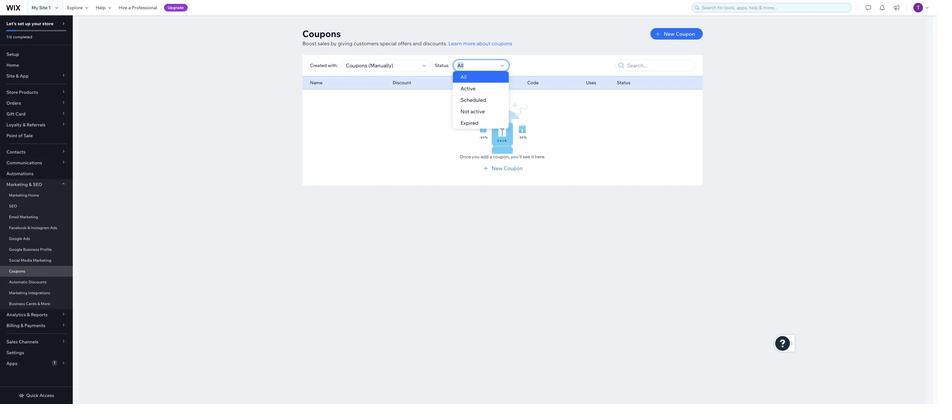 Task type: vqa. For each thing, say whether or not it's contained in the screenshot.
Wix Restaurants Orders to
no



Task type: describe. For each thing, give the bounding box(es) containing it.
store products
[[6, 89, 38, 95]]

once
[[460, 154, 471, 160]]

new coupon link
[[483, 165, 523, 172]]

store products button
[[0, 87, 73, 98]]

learn
[[449, 40, 462, 47]]

billing & payments button
[[0, 320, 73, 331]]

marketing home
[[9, 193, 39, 198]]

loyalty
[[6, 122, 22, 128]]

communications button
[[0, 158, 73, 168]]

1 horizontal spatial ads
[[50, 226, 57, 230]]

social media marketing link
[[0, 255, 73, 266]]

marketing up facebook & instagram ads
[[20, 215, 38, 219]]

setup
[[6, 51, 19, 57]]

upgrade
[[168, 5, 184, 10]]

google ads
[[9, 236, 30, 241]]

integrations
[[28, 291, 50, 296]]

customers
[[354, 40, 379, 47]]

all
[[461, 74, 467, 80]]

you'll
[[511, 154, 522, 160]]

settings
[[6, 350, 24, 356]]

media
[[21, 258, 32, 263]]

& for seo
[[29, 182, 32, 188]]

orders
[[6, 100, 21, 106]]

more
[[41, 302, 50, 306]]

it
[[532, 154, 535, 160]]

seo inside seo link
[[9, 204, 17, 209]]

email
[[9, 215, 19, 219]]

business cards & more link
[[0, 299, 73, 310]]

coupons link
[[0, 266, 73, 277]]

channels
[[19, 339, 38, 345]]

1/6
[[6, 35, 12, 39]]

discount
[[393, 80, 412, 86]]

sale
[[24, 133, 33, 139]]

point of sale link
[[0, 130, 73, 141]]

status:
[[435, 63, 450, 68]]

sales channels button
[[0, 337, 73, 348]]

gift
[[6, 111, 14, 117]]

& for payments
[[21, 323, 23, 329]]

setup link
[[0, 49, 73, 60]]

coupon for new coupon button
[[676, 31, 696, 37]]

uses
[[587, 80, 597, 86]]

hire
[[119, 5, 127, 11]]

new coupon for new coupon button
[[665, 31, 696, 37]]

marketing integrations
[[9, 291, 50, 296]]

google business profile
[[9, 247, 52, 252]]

social media marketing
[[9, 258, 51, 263]]

1 horizontal spatial a
[[490, 154, 493, 160]]

& for app
[[16, 73, 19, 79]]

type
[[469, 80, 479, 86]]

of
[[18, 133, 23, 139]]

referrals
[[27, 122, 46, 128]]

new for new coupon link
[[492, 165, 503, 172]]

email marketing link
[[0, 212, 73, 223]]

coupons for coupons
[[9, 269, 25, 274]]

facebook & instagram ads
[[9, 226, 57, 230]]

business cards & more
[[9, 302, 50, 306]]

more
[[463, 40, 476, 47]]

access
[[40, 393, 54, 399]]

sales
[[318, 40, 330, 47]]

giving
[[338, 40, 353, 47]]

created
[[310, 63, 327, 68]]

new coupon button
[[651, 28, 703, 40]]

help
[[96, 5, 106, 11]]

loyalty & referrals button
[[0, 119, 73, 130]]

automatic
[[9, 280, 28, 285]]

not
[[461, 108, 470, 115]]

see
[[523, 154, 531, 160]]

google for google business profile
[[9, 247, 22, 252]]

sales channels
[[6, 339, 38, 345]]

coupons
[[492, 40, 513, 47]]

new coupon for new coupon link
[[492, 165, 523, 172]]

discounts.
[[423, 40, 448, 47]]

marketing home link
[[0, 190, 73, 201]]

facebook & instagram ads link
[[0, 223, 73, 234]]

set
[[17, 21, 24, 27]]

0 horizontal spatial 1
[[49, 5, 51, 11]]

orders button
[[0, 98, 73, 109]]

cards
[[26, 302, 37, 306]]

1 inside the sidebar element
[[54, 361, 55, 365]]

billing & payments
[[6, 323, 45, 329]]

about
[[477, 40, 491, 47]]

& for referrals
[[23, 122, 26, 128]]

marketing & seo button
[[0, 179, 73, 190]]

& for reports
[[27, 312, 30, 318]]

payments
[[24, 323, 45, 329]]

point
[[6, 133, 17, 139]]

0 vertical spatial business
[[23, 247, 39, 252]]

status
[[618, 80, 631, 86]]

Search... field
[[626, 60, 693, 71]]

0 vertical spatial home
[[6, 62, 19, 68]]

site & app button
[[0, 71, 73, 81]]

coupon for new coupon link
[[504, 165, 523, 172]]

marketing integrations link
[[0, 288, 73, 299]]

automatic discounts link
[[0, 277, 73, 288]]

active
[[461, 85, 476, 92]]

marketing & seo
[[6, 182, 42, 188]]

google for google ads
[[9, 236, 22, 241]]



Task type: locate. For each thing, give the bounding box(es) containing it.
expired
[[461, 120, 479, 126]]

1 google from the top
[[9, 236, 22, 241]]

my
[[32, 5, 38, 11]]

email marketing
[[9, 215, 38, 219]]

offers
[[398, 40, 412, 47]]

with:
[[328, 63, 338, 68]]

coupons boost sales by giving customers special offers and discounts. learn more about coupons
[[303, 28, 513, 47]]

ads up google business profile
[[23, 236, 30, 241]]

add
[[481, 154, 489, 160]]

seo inside marketing & seo popup button
[[33, 182, 42, 188]]

a
[[128, 5, 131, 11], [490, 154, 493, 160]]

site & app
[[6, 73, 29, 79]]

business up social media marketing
[[23, 247, 39, 252]]

site left app
[[6, 73, 15, 79]]

gift card
[[6, 111, 26, 117]]

1 vertical spatial seo
[[9, 204, 17, 209]]

up
[[25, 21, 31, 27]]

analytics & reports
[[6, 312, 48, 318]]

1 vertical spatial business
[[9, 302, 25, 306]]

completed
[[13, 35, 32, 39]]

marketing for integrations
[[9, 291, 27, 296]]

1 vertical spatial new coupon
[[492, 165, 523, 172]]

seo up email
[[9, 204, 17, 209]]

&
[[16, 73, 19, 79], [23, 122, 26, 128], [29, 182, 32, 188], [28, 226, 30, 230], [37, 302, 40, 306], [27, 312, 30, 318], [21, 323, 23, 329]]

google up social
[[9, 247, 22, 252]]

boost
[[303, 40, 317, 47]]

0 horizontal spatial a
[[128, 5, 131, 11]]

0 horizontal spatial coupons
[[9, 269, 25, 274]]

list box containing all
[[453, 71, 509, 129]]

ads right "instagram"
[[50, 226, 57, 230]]

2 google from the top
[[9, 247, 22, 252]]

and
[[413, 40, 422, 47]]

0 horizontal spatial coupon
[[504, 165, 523, 172]]

explore
[[67, 5, 83, 11]]

& right the facebook
[[28, 226, 30, 230]]

apps
[[6, 361, 17, 367]]

0 vertical spatial seo
[[33, 182, 42, 188]]

0 horizontal spatial seo
[[9, 204, 17, 209]]

marketing
[[6, 182, 28, 188], [9, 193, 27, 198], [20, 215, 38, 219], [33, 258, 51, 263], [9, 291, 27, 296]]

1 horizontal spatial new coupon
[[665, 31, 696, 37]]

marketing inside 'link'
[[9, 193, 27, 198]]

a right add
[[490, 154, 493, 160]]

loyalty & referrals
[[6, 122, 46, 128]]

seo up marketing home 'link'
[[33, 182, 42, 188]]

0 horizontal spatial new coupon
[[492, 165, 523, 172]]

let's
[[6, 21, 16, 27]]

by
[[331, 40, 337, 47]]

0 vertical spatial new
[[665, 31, 675, 37]]

1
[[49, 5, 51, 11], [54, 361, 55, 365]]

business up analytics
[[9, 302, 25, 306]]

home link
[[0, 60, 73, 71]]

& inside 'link'
[[37, 302, 40, 306]]

0 vertical spatial site
[[39, 5, 48, 11]]

1 horizontal spatial seo
[[33, 182, 42, 188]]

site inside dropdown button
[[6, 73, 15, 79]]

google ads link
[[0, 234, 73, 244]]

marketing for home
[[9, 193, 27, 198]]

coupons inside the sidebar element
[[9, 269, 25, 274]]

hire a professional link
[[115, 0, 161, 15]]

here.
[[535, 154, 546, 160]]

None field
[[344, 60, 421, 71], [456, 60, 499, 71], [344, 60, 421, 71], [456, 60, 499, 71]]

site right my
[[39, 5, 48, 11]]

let's set up your store
[[6, 21, 53, 27]]

store
[[42, 21, 53, 27]]

Search for tools, apps, help & more... field
[[701, 3, 850, 12]]

analytics & reports button
[[0, 310, 73, 320]]

marketing down automations at the top of the page
[[6, 182, 28, 188]]

1 right my
[[49, 5, 51, 11]]

your
[[32, 21, 41, 27]]

1 down settings link
[[54, 361, 55, 365]]

discounts
[[29, 280, 47, 285]]

analytics
[[6, 312, 26, 318]]

new inside button
[[665, 31, 675, 37]]

marketing for &
[[6, 182, 28, 188]]

1 horizontal spatial new
[[665, 31, 675, 37]]

marketing down profile
[[33, 258, 51, 263]]

automatic discounts
[[9, 280, 47, 285]]

1/6 completed
[[6, 35, 32, 39]]

home
[[6, 62, 19, 68], [28, 193, 39, 198]]

not active
[[461, 108, 485, 115]]

coupon inside button
[[676, 31, 696, 37]]

reports
[[31, 312, 48, 318]]

business inside 'link'
[[9, 302, 25, 306]]

quick access
[[26, 393, 54, 399]]

coupons up automatic
[[9, 269, 25, 274]]

0 vertical spatial coupon
[[676, 31, 696, 37]]

google down the facebook
[[9, 236, 22, 241]]

1 vertical spatial site
[[6, 73, 15, 79]]

1 vertical spatial google
[[9, 247, 22, 252]]

a right hire
[[128, 5, 131, 11]]

products
[[19, 89, 38, 95]]

new coupon inside button
[[665, 31, 696, 37]]

google business profile link
[[0, 244, 73, 255]]

instagram
[[31, 226, 49, 230]]

1 vertical spatial coupon
[[504, 165, 523, 172]]

1 vertical spatial coupons
[[9, 269, 25, 274]]

marketing down automatic
[[9, 291, 27, 296]]

& up marketing home on the left top of the page
[[29, 182, 32, 188]]

& left app
[[16, 73, 19, 79]]

store
[[6, 89, 18, 95]]

automations
[[6, 171, 34, 177]]

0 vertical spatial ads
[[50, 226, 57, 230]]

0 vertical spatial 1
[[49, 5, 51, 11]]

list box
[[453, 71, 509, 129]]

you
[[472, 154, 480, 160]]

1 horizontal spatial site
[[39, 5, 48, 11]]

0 vertical spatial a
[[128, 5, 131, 11]]

coupons up sales
[[303, 28, 341, 39]]

marketing down marketing & seo at the left top of the page
[[9, 193, 27, 198]]

active
[[471, 108, 485, 115]]

& for instagram
[[28, 226, 30, 230]]

1 horizontal spatial coupons
[[303, 28, 341, 39]]

card
[[15, 111, 26, 117]]

new
[[665, 31, 675, 37], [492, 165, 503, 172]]

special
[[380, 40, 397, 47]]

created with:
[[310, 63, 338, 68]]

sidebar element
[[0, 15, 73, 404]]

home down marketing & seo popup button
[[28, 193, 39, 198]]

quick access button
[[19, 393, 54, 399]]

social
[[9, 258, 20, 263]]

1 vertical spatial ads
[[23, 236, 30, 241]]

1 vertical spatial home
[[28, 193, 39, 198]]

point of sale
[[6, 133, 33, 139]]

seo
[[33, 182, 42, 188], [9, 204, 17, 209]]

my site 1
[[32, 5, 51, 11]]

0 vertical spatial new coupon
[[665, 31, 696, 37]]

& left more
[[37, 302, 40, 306]]

1 horizontal spatial 1
[[54, 361, 55, 365]]

& right loyalty
[[23, 122, 26, 128]]

& right billing
[[21, 323, 23, 329]]

new coupon
[[665, 31, 696, 37], [492, 165, 523, 172]]

code
[[528, 80, 539, 86]]

& left reports
[[27, 312, 30, 318]]

0 horizontal spatial site
[[6, 73, 15, 79]]

0 horizontal spatial home
[[6, 62, 19, 68]]

site
[[39, 5, 48, 11], [6, 73, 15, 79]]

1 horizontal spatial home
[[28, 193, 39, 198]]

0 horizontal spatial new
[[492, 165, 503, 172]]

coupons for coupons boost sales by giving customers special offers and discounts. learn more about coupons
[[303, 28, 341, 39]]

marketing inside popup button
[[6, 182, 28, 188]]

seo link
[[0, 201, 73, 212]]

0 vertical spatial google
[[9, 236, 22, 241]]

learn more about coupons link
[[449, 40, 513, 47]]

name
[[310, 80, 323, 86]]

0 horizontal spatial ads
[[23, 236, 30, 241]]

communications
[[6, 160, 42, 166]]

1 horizontal spatial coupon
[[676, 31, 696, 37]]

1 vertical spatial new
[[492, 165, 503, 172]]

coupons inside coupons boost sales by giving customers special offers and discounts. learn more about coupons
[[303, 28, 341, 39]]

app
[[20, 73, 29, 79]]

scheduled
[[461, 97, 487, 103]]

1 vertical spatial a
[[490, 154, 493, 160]]

all option
[[453, 71, 509, 83]]

home down setup
[[6, 62, 19, 68]]

coupon,
[[494, 154, 510, 160]]

0 vertical spatial coupons
[[303, 28, 341, 39]]

1 vertical spatial 1
[[54, 361, 55, 365]]

quick
[[26, 393, 39, 399]]

new for new coupon button
[[665, 31, 675, 37]]

home inside 'link'
[[28, 193, 39, 198]]



